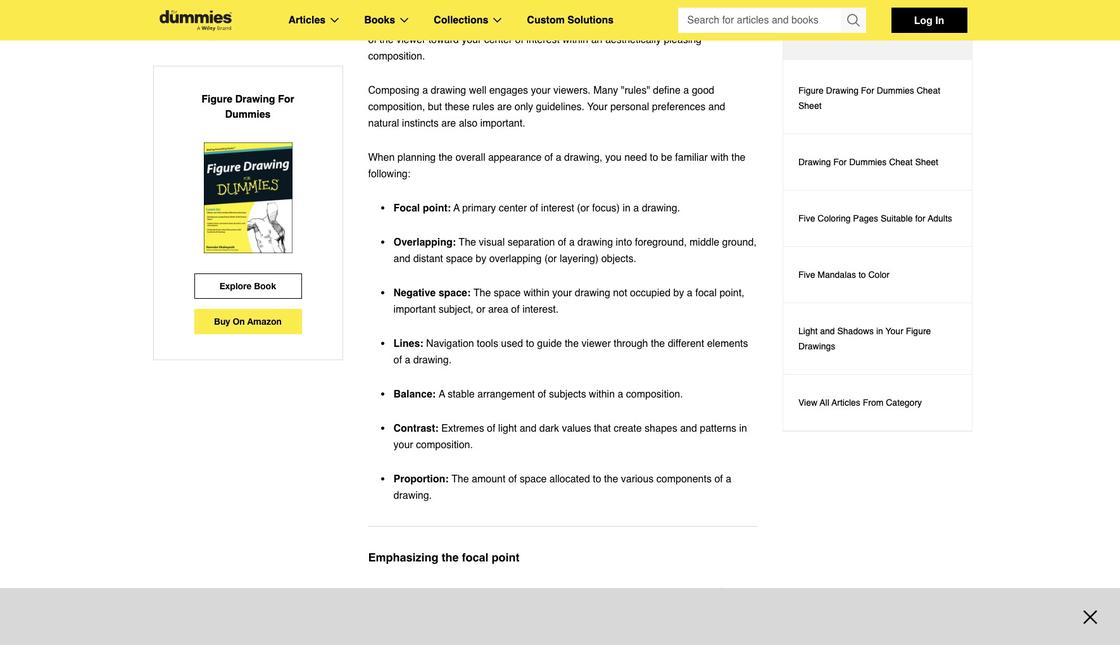 Task type: locate. For each thing, give the bounding box(es) containing it.
of left light
[[487, 423, 496, 435]]

by right occupied
[[674, 288, 684, 299]]

the left amount
[[452, 474, 469, 485]]

interest.
[[523, 304, 559, 315]]

figure inside figure drawing for dummies
[[202, 94, 233, 105]]

1 horizontal spatial sheet
[[916, 157, 939, 167]]

0 horizontal spatial your
[[587, 101, 608, 113]]

1 horizontal spatial when
[[666, 604, 690, 615]]

1 vertical spatial drawing,
[[564, 152, 603, 163]]

2 five from the top
[[799, 270, 816, 280]]

and
[[608, 1, 625, 13], [709, 101, 726, 113], [394, 253, 411, 265], [821, 326, 835, 336], [520, 423, 537, 435], [680, 423, 697, 435]]

your up interest.
[[553, 288, 572, 299]]

want
[[655, 18, 676, 29], [418, 604, 439, 615]]

a down lines:
[[405, 355, 411, 366]]

figure
[[799, 86, 824, 96], [202, 94, 233, 105], [906, 326, 931, 336]]

a
[[462, 18, 468, 29], [560, 18, 566, 29], [422, 85, 428, 96], [684, 85, 689, 96], [556, 152, 562, 163], [634, 203, 639, 214], [569, 237, 575, 248], [687, 288, 693, 299], [405, 355, 411, 366], [618, 389, 624, 400], [726, 474, 732, 485], [617, 587, 622, 599], [687, 587, 693, 599]]

drawing inside the visual separation of a drawing into foreground, middle ground, and distant space by overlapping (or layering) objects.
[[578, 237, 613, 248]]

the left various
[[604, 474, 618, 485]]

in inside light and shadows in your figure drawings
[[877, 326, 884, 336]]

the down the "books"
[[380, 34, 394, 46]]

in
[[623, 203, 631, 214], [877, 326, 884, 336], [740, 423, 748, 435]]

many
[[594, 85, 619, 96]]

navigation tools used to guide the viewer through the different elements of a drawing.
[[394, 338, 748, 366]]

2 vertical spatial composition.
[[416, 440, 473, 451]]

composition. up shapes in the right of the page
[[626, 389, 683, 400]]

when
[[368, 152, 395, 163]]

for inside figure drawing for dummies
[[278, 94, 294, 105]]

drawing. down 'navigation'
[[413, 355, 452, 366]]

toward
[[429, 34, 459, 46]]

the right guide
[[565, 338, 579, 350]]

all
[[820, 398, 830, 408]]

1 horizontal spatial (or
[[577, 203, 590, 214]]

the
[[468, 1, 482, 13], [397, 18, 411, 29], [715, 18, 730, 29], [380, 34, 394, 46], [439, 152, 453, 163], [732, 152, 746, 163], [565, 338, 579, 350], [651, 338, 665, 350], [604, 474, 618, 485], [442, 551, 459, 564], [535, 604, 549, 615]]

0 vertical spatial area
[[488, 304, 509, 315]]

at
[[728, 604, 736, 615]]

2 horizontal spatial figure
[[906, 326, 931, 336]]

focus
[[508, 604, 532, 615]]

1 horizontal spatial in
[[740, 423, 748, 435]]

0 vertical spatial when
[[563, 587, 587, 599]]

drawing. inside the amount of space allocated to the various components of a drawing.
[[394, 490, 432, 502]]

looking
[[693, 604, 725, 615]]

0 horizontal spatial point
[[492, 551, 520, 564]]

for inside figure drawing for dummies cheat sheet
[[861, 86, 875, 96]]

a inside navigation tools used to guide the viewer through the different elements of a drawing.
[[405, 355, 411, 366]]

when up majority
[[563, 587, 587, 599]]

0 horizontal spatial in
[[623, 203, 631, 214]]

a right focus)
[[634, 203, 639, 214]]

of down it
[[590, 604, 599, 615]]

cheat inside figure drawing for dummies cheat sheet
[[917, 86, 941, 96]]

five
[[799, 213, 816, 224], [799, 270, 816, 280]]

0 horizontal spatial when
[[563, 587, 587, 599]]

viewer down open book categories image
[[397, 34, 426, 46]]

1 horizontal spatial want
[[655, 18, 676, 29]]

the up or
[[474, 288, 491, 299]]

1 horizontal spatial you
[[606, 152, 622, 163]]

the inside — a specific area where you want your viewer to focus the majority of their attention when looking at your drawing.
[[535, 604, 549, 615]]

occupied
[[630, 288, 671, 299]]

a up "where"
[[368, 587, 375, 599]]

drawing. inside navigation tools used to guide the viewer through the different elements of a drawing.
[[413, 355, 452, 366]]

0 vertical spatial articles
[[289, 15, 326, 26]]

and up drawings on the bottom right of page
[[821, 326, 835, 336]]

a up create at bottom right
[[618, 389, 624, 400]]

2 vertical spatial the
[[452, 474, 469, 485]]

a right occupied
[[687, 288, 693, 299]]

0 horizontal spatial focal
[[462, 551, 489, 564]]

a up layering)
[[569, 237, 575, 248]]

1 vertical spatial your
[[886, 326, 904, 336]]

1 horizontal spatial by
[[674, 288, 684, 299]]

five for five coloring pages suitable for adults
[[799, 213, 816, 224]]

0 vertical spatial a
[[454, 203, 460, 214]]

2 vertical spatial you
[[399, 604, 415, 615]]

1 vertical spatial cheat
[[889, 157, 913, 167]]

from
[[863, 398, 884, 408]]

drawing inside figure drawing for dummies
[[235, 94, 275, 105]]

book image image
[[204, 143, 292, 253]]

2 horizontal spatial viewer
[[582, 338, 611, 350]]

focal up attention
[[625, 587, 647, 599]]

viewer inside refers to the organization, arrangement, and combination of objects within the borders of a drawing space. for a great drawing, you want to bring the eyes of the viewer toward your center of interest within an aesthetically pleasing composition.
[[397, 34, 426, 46]]

drawing down organization,
[[471, 18, 506, 29]]

elements
[[707, 338, 748, 350]]

0 horizontal spatial area
[[488, 304, 509, 315]]

interest down custom
[[527, 34, 560, 46]]

(or down separation
[[545, 253, 557, 265]]

objects
[[697, 1, 729, 13]]

light
[[799, 326, 818, 336]]

0 vertical spatial interest
[[527, 34, 560, 46]]

group
[[678, 8, 866, 33]]

a inside the amount of space allocated to the various components of a drawing.
[[726, 474, 732, 485]]

2 vertical spatial in
[[740, 423, 748, 435]]

point left — at bottom
[[649, 587, 671, 599]]

area inside the space within your drawing not occupied by a focal point, important subject, or area of interest.
[[488, 304, 509, 315]]

2 vertical spatial viewer
[[465, 604, 494, 615]]

drawing. down proportion:
[[394, 490, 432, 502]]

1 horizontal spatial cheat
[[917, 86, 941, 96]]

2 horizontal spatial in
[[877, 326, 884, 336]]

different
[[668, 338, 705, 350]]

composition. inside extremes of light and dark values that create shapes and patterns in your composition.
[[416, 440, 473, 451]]

to left the color
[[859, 270, 866, 280]]

refers to the organization, arrangement, and combination of objects within the borders of a drawing space. for a great drawing, you want to bring the eyes of the viewer toward your center of interest within an aesthetically pleasing composition.
[[368, 1, 754, 62]]

used
[[501, 338, 523, 350]]

of up layering)
[[558, 237, 566, 248]]

space
[[446, 253, 473, 265], [494, 288, 521, 299], [520, 474, 547, 485]]

0 vertical spatial sheet
[[799, 101, 822, 111]]

0 vertical spatial you
[[635, 18, 652, 29]]

0 vertical spatial viewer
[[397, 34, 426, 46]]

and down good
[[709, 101, 726, 113]]

the down "composition" on the top of the page
[[397, 18, 411, 29]]

you left need
[[606, 152, 622, 163]]

viewer
[[397, 34, 426, 46], [582, 338, 611, 350], [465, 604, 494, 615]]

in right shadows
[[877, 326, 884, 336]]

1 vertical spatial a
[[439, 389, 445, 400]]

2 horizontal spatial focal
[[696, 288, 717, 299]]

2 vertical spatial dummies
[[850, 157, 887, 167]]

a right components
[[726, 474, 732, 485]]

more
[[487, 587, 510, 599]]

proportion:
[[394, 474, 452, 485]]

0 horizontal spatial a
[[368, 587, 375, 599]]

the inside the amount of space allocated to the various components of a drawing.
[[604, 474, 618, 485]]

custom solutions
[[527, 15, 614, 26]]

view all articles from category link
[[784, 375, 972, 431]]

drawing, inside refers to the organization, arrangement, and combination of objects within the borders of a drawing space. for a great drawing, you want to bring the eyes of the viewer toward your center of interest within an aesthetically pleasing composition.
[[594, 18, 633, 29]]

arrangement,
[[545, 1, 606, 13]]

0 vertical spatial composition.
[[368, 51, 425, 62]]

the down interesting
[[535, 604, 549, 615]]

of down lines:
[[394, 355, 402, 366]]

refers
[[428, 1, 453, 13]]

in right focus)
[[623, 203, 631, 214]]

but
[[428, 101, 442, 113]]

composition. up composing
[[368, 51, 425, 62]]

are down these
[[442, 118, 456, 129]]

of inside the space within your drawing not occupied by a focal point, important subject, or area of interest.
[[511, 304, 520, 315]]

and up solutions in the top right of the page
[[608, 1, 625, 13]]

1 vertical spatial (or
[[545, 253, 557, 265]]

0 vertical spatial your
[[587, 101, 608, 113]]

1 vertical spatial dummies
[[225, 109, 271, 120]]

1 horizontal spatial point
[[649, 587, 671, 599]]

the inside the space within your drawing not occupied by a focal point, important subject, or area of interest.
[[474, 288, 491, 299]]

pages
[[854, 213, 879, 224]]

0 vertical spatial point
[[492, 551, 520, 564]]

are up important.
[[497, 101, 512, 113]]

a right — at bottom
[[687, 587, 693, 599]]

log in
[[915, 14, 945, 26]]

light
[[498, 423, 517, 435]]

to right allocated at the bottom
[[593, 474, 602, 485]]

to right used
[[526, 338, 535, 350]]

borders
[[414, 18, 448, 29]]

negative
[[394, 288, 436, 299]]

the inside the visual separation of a drawing into foreground, middle ground, and distant space by overlapping (or layering) objects.
[[459, 237, 476, 248]]

1 horizontal spatial figure
[[799, 86, 824, 96]]

well
[[469, 85, 487, 96]]

good
[[692, 85, 715, 96]]

0 horizontal spatial are
[[442, 118, 456, 129]]

your right shadows
[[886, 326, 904, 336]]

the
[[459, 237, 476, 248], [474, 288, 491, 299], [452, 474, 469, 485]]

space:
[[439, 288, 471, 299]]

the left visual
[[459, 237, 476, 248]]

0 horizontal spatial cheat
[[889, 157, 913, 167]]

to inside — a specific area where you want your viewer to focus the majority of their attention when looking at your drawing.
[[497, 604, 505, 615]]

to down more
[[497, 604, 505, 615]]

1 vertical spatial interest
[[541, 203, 575, 214]]

a inside the visual separation of a drawing into foreground, middle ground, and distant space by overlapping (or layering) objects.
[[569, 237, 575, 248]]

and inside composing a drawing well engages your viewers. many "rules" define a good composition, but these rules are only guidelines. your personal preferences and natural instincts are also important.
[[709, 101, 726, 113]]

log in link
[[892, 8, 968, 33]]

2 horizontal spatial you
[[635, 18, 652, 29]]

following:
[[368, 169, 411, 180]]

light and shadows in your figure drawings link
[[784, 303, 972, 375]]

your inside refers to the organization, arrangement, and combination of objects within the borders of a drawing space. for a great drawing, you want to bring the eyes of the viewer toward your center of interest within an aesthetically pleasing composition.
[[462, 34, 482, 46]]

subject,
[[439, 304, 474, 315]]

and inside the visual separation of a drawing into foreground, middle ground, and distant space by overlapping (or layering) objects.
[[394, 253, 411, 265]]

1 horizontal spatial articles
[[832, 398, 861, 408]]

general drawing
[[799, 24, 889, 37]]

composition
[[368, 1, 425, 13]]

interest
[[527, 34, 560, 46], [541, 203, 575, 214]]

the right the "through"
[[651, 338, 665, 350]]

space right distant
[[446, 253, 473, 265]]

your down collections
[[462, 34, 482, 46]]

point up more
[[492, 551, 520, 564]]

five coloring pages suitable for adults link
[[784, 191, 972, 247]]

0 horizontal spatial (or
[[545, 253, 557, 265]]

space down overlapping
[[494, 288, 521, 299]]

1 horizontal spatial area
[[732, 587, 753, 599]]

1 vertical spatial space
[[494, 288, 521, 299]]

1 vertical spatial want
[[418, 604, 439, 615]]

area up at
[[732, 587, 753, 599]]

lines:
[[394, 338, 424, 350]]

guidelines.
[[536, 101, 585, 113]]

within up interest.
[[524, 288, 550, 299]]

emphasizing
[[368, 551, 439, 564]]

1 vertical spatial the
[[474, 288, 491, 299]]

natural
[[368, 118, 399, 129]]

want down becomes
[[418, 604, 439, 615]]

1 horizontal spatial focal
[[625, 587, 647, 599]]

1 vertical spatial articles
[[832, 398, 861, 408]]

(or inside the visual separation of a drawing into foreground, middle ground, and distant space by overlapping (or layering) objects.
[[545, 253, 557, 265]]

open article categories image
[[331, 18, 339, 23]]

0 vertical spatial center
[[484, 34, 513, 46]]

shadows
[[838, 326, 874, 336]]

a right "appearance" on the left of the page
[[556, 152, 562, 163]]

figure inside figure drawing for dummies cheat sheet
[[799, 86, 824, 96]]

space left allocated at the bottom
[[520, 474, 547, 485]]

0 vertical spatial focal
[[696, 288, 717, 299]]

0 vertical spatial the
[[459, 237, 476, 248]]

cookie consent banner dialog
[[0, 600, 1121, 646]]

area inside — a specific area where you want your viewer to focus the majority of their attention when looking at your drawing.
[[732, 587, 753, 599]]

by inside the space within your drawing not occupied by a focal point, important subject, or area of interest.
[[674, 288, 684, 299]]

0 vertical spatial by
[[476, 253, 487, 265]]

drawing. up foreground,
[[642, 203, 680, 214]]

0 horizontal spatial by
[[476, 253, 487, 265]]

1 vertical spatial by
[[674, 288, 684, 299]]

you up aesthetically
[[635, 18, 652, 29]]

foreground,
[[635, 237, 687, 248]]

focal
[[696, 288, 717, 299], [462, 551, 489, 564], [625, 587, 647, 599]]

viewer down much
[[465, 604, 494, 615]]

0 vertical spatial dummies
[[877, 86, 915, 96]]

five left coloring
[[799, 213, 816, 224]]

majority
[[552, 604, 588, 615]]

1 vertical spatial you
[[606, 152, 622, 163]]

focal up much
[[462, 551, 489, 564]]

figure for figure drawing for dummies cheat sheet
[[799, 86, 824, 96]]

1 vertical spatial five
[[799, 270, 816, 280]]

drawing left not
[[575, 288, 611, 299]]

of inside navigation tools used to guide the viewer through the different elements of a drawing.
[[394, 355, 402, 366]]

when down — at bottom
[[666, 604, 690, 615]]

0 horizontal spatial figure
[[202, 94, 233, 105]]

dummies inside figure drawing for dummies
[[225, 109, 271, 120]]

1 horizontal spatial viewer
[[465, 604, 494, 615]]

(or
[[577, 203, 590, 214], [545, 253, 557, 265]]

a left stable
[[439, 389, 445, 400]]

figure for figure drawing for dummies
[[202, 94, 233, 105]]

create
[[614, 423, 642, 435]]

patterns
[[700, 423, 737, 435]]

balance: a stable arrangement of subjects within a composition.
[[394, 389, 683, 400]]

your down contrast:
[[394, 440, 413, 451]]

1 horizontal spatial are
[[497, 101, 512, 113]]

five left mandalas
[[799, 270, 816, 280]]

2 vertical spatial space
[[520, 474, 547, 485]]

0 vertical spatial drawing,
[[594, 18, 633, 29]]

in
[[936, 14, 945, 26]]

drawing, up an on the right of the page
[[594, 18, 633, 29]]

articles left open article categories image
[[289, 15, 326, 26]]

viewer inside navigation tools used to guide the viewer through the different elements of a drawing.
[[582, 338, 611, 350]]

point:
[[423, 203, 451, 214]]

1 vertical spatial are
[[442, 118, 456, 129]]

to inside navigation tools used to guide the viewer through the different elements of a drawing.
[[526, 338, 535, 350]]

five for five mandalas to color
[[799, 270, 816, 280]]

in right patterns
[[740, 423, 748, 435]]

drawing inside dropdown button
[[844, 24, 889, 37]]

drawing. down "where"
[[391, 620, 429, 632]]

when planning the overall appearance of a drawing, you need to be familiar with the following:
[[368, 152, 746, 180]]

category
[[886, 398, 922, 408]]

negative space:
[[394, 288, 474, 299]]

extremes
[[442, 423, 484, 435]]

within
[[368, 18, 394, 29], [563, 34, 589, 46], [524, 288, 550, 299], [589, 389, 615, 400]]

a right point:
[[454, 203, 460, 214]]

0 horizontal spatial viewer
[[397, 34, 426, 46]]

focal left point,
[[696, 288, 717, 299]]

0 horizontal spatial you
[[399, 604, 415, 615]]

space inside the space within your drawing not occupied by a focal point, important subject, or area of interest.
[[494, 288, 521, 299]]

organization,
[[484, 1, 542, 13]]

0 vertical spatial five
[[799, 213, 816, 224]]

0 horizontal spatial sheet
[[799, 101, 822, 111]]

0 vertical spatial cheat
[[917, 86, 941, 96]]

articles right the all
[[832, 398, 861, 408]]

drawing inside figure drawing for dummies cheat sheet
[[826, 86, 859, 96]]

specific
[[696, 587, 730, 599]]

you right "where"
[[399, 604, 415, 615]]

within down "composition" on the top of the page
[[368, 18, 394, 29]]

and inside light and shadows in your figure drawings
[[821, 326, 835, 336]]

2 vertical spatial a
[[368, 587, 375, 599]]

1 vertical spatial when
[[666, 604, 690, 615]]

not
[[613, 288, 628, 299]]

focal inside the space within your drawing not occupied by a focal point, important subject, or area of interest.
[[696, 288, 717, 299]]

drawing up these
[[431, 85, 466, 96]]

you inside — a specific area where you want your viewer to focus the majority of their attention when looking at your drawing.
[[399, 604, 415, 615]]

1 vertical spatial point
[[649, 587, 671, 599]]

tools
[[477, 338, 499, 350]]

drawing
[[844, 24, 889, 37], [826, 86, 859, 96], [235, 94, 275, 105], [799, 157, 831, 167]]

a drawing becomes much more interesting when it has a focal point
[[368, 587, 671, 599]]

1 vertical spatial area
[[732, 587, 753, 599]]

to left be
[[650, 152, 659, 163]]

dummies inside figure drawing for dummies cheat sheet
[[877, 86, 915, 96]]

want down the "combination"
[[655, 18, 676, 29]]

(or left focus)
[[577, 203, 590, 214]]

1 vertical spatial in
[[877, 326, 884, 336]]

your up only on the left top
[[531, 85, 551, 96]]

of down space.
[[515, 34, 524, 46]]

your down many
[[587, 101, 608, 113]]

0 vertical spatial in
[[623, 203, 631, 214]]

0 vertical spatial space
[[446, 253, 473, 265]]

of left subjects
[[538, 389, 546, 400]]

center right primary
[[499, 203, 527, 214]]

area right or
[[488, 304, 509, 315]]

1 five from the top
[[799, 213, 816, 224]]

a inside the space within your drawing not occupied by a focal point, important subject, or area of interest.
[[687, 288, 693, 299]]

1 horizontal spatial your
[[886, 326, 904, 336]]

0 horizontal spatial want
[[418, 604, 439, 615]]

the space within your drawing not occupied by a focal point, important subject, or area of interest.
[[394, 288, 745, 315]]

important.
[[480, 118, 526, 129]]

want inside refers to the organization, arrangement, and combination of objects within the borders of a drawing space. for a great drawing, you want to bring the eyes of the viewer toward your center of interest within an aesthetically pleasing composition.
[[655, 18, 676, 29]]

the for by
[[459, 237, 476, 248]]

1 vertical spatial viewer
[[582, 338, 611, 350]]

0 vertical spatial want
[[655, 18, 676, 29]]

center inside refers to the organization, arrangement, and combination of objects within the borders of a drawing space. for a great drawing, you want to bring the eyes of the viewer toward your center of interest within an aesthetically pleasing composition.
[[484, 34, 513, 46]]



Task type: vqa. For each thing, say whether or not it's contained in the screenshot.


Task type: describe. For each thing, give the bounding box(es) containing it.
drawing inside refers to the organization, arrangement, and combination of objects within the borders of a drawing space. for a great drawing, you want to bring the eyes of the viewer toward your center of interest within an aesthetically pleasing composition.
[[471, 18, 506, 29]]

space.
[[509, 18, 539, 29]]

five mandalas to color link
[[784, 247, 972, 303]]

2 vertical spatial focal
[[625, 587, 647, 599]]

amount
[[472, 474, 506, 485]]

the up becomes
[[442, 551, 459, 564]]

drawing inside the space within your drawing not occupied by a focal point, important subject, or area of interest.
[[575, 288, 611, 299]]

personal
[[611, 101, 650, 113]]

of up toward
[[451, 18, 460, 29]]

focus)
[[593, 203, 620, 214]]

1 vertical spatial center
[[499, 203, 527, 214]]

a left "open collections list" icon
[[462, 18, 468, 29]]

drawing for general drawing
[[844, 24, 889, 37]]

the down objects
[[715, 18, 730, 29]]

drawing for dummies cheat sheet
[[799, 157, 939, 167]]

attention
[[624, 604, 663, 615]]

focal point: a primary center of interest (or focus) in a drawing.
[[394, 203, 680, 214]]

figure inside light and shadows in your figure drawings
[[906, 326, 931, 336]]

of down the "books"
[[368, 34, 377, 46]]

and right light
[[520, 423, 537, 435]]

explore book
[[220, 281, 276, 291]]

drawing for dummies cheat sheet link
[[784, 134, 972, 191]]

extremes of light and dark values that create shapes and patterns in your composition.
[[394, 423, 748, 451]]

to up collections
[[456, 1, 465, 13]]

buy on amazon link
[[194, 309, 302, 334]]

various
[[621, 474, 654, 485]]

dummies for figure drawing for dummies cheat sheet
[[877, 86, 915, 96]]

also
[[459, 118, 478, 129]]

your inside extremes of light and dark values that create shapes and patterns in your composition.
[[394, 440, 413, 451]]

an
[[591, 34, 603, 46]]

your inside light and shadows in your figure drawings
[[886, 326, 904, 336]]

0 vertical spatial (or
[[577, 203, 590, 214]]

of up bring
[[686, 1, 694, 13]]

these
[[445, 101, 470, 113]]

light and shadows in your figure drawings
[[799, 326, 931, 352]]

the for or
[[474, 288, 491, 299]]

rules
[[473, 101, 495, 113]]

five mandalas to color
[[799, 270, 890, 280]]

interest inside refers to the organization, arrangement, and combination of objects within the borders of a drawing space. for a great drawing, you want to bring the eyes of the viewer toward your center of interest within an aesthetically pleasing composition.
[[527, 34, 560, 46]]

buy
[[214, 316, 230, 327]]

and inside refers to the organization, arrangement, and combination of objects within the borders of a drawing space. for a great drawing, you want to bring the eyes of the viewer toward your center of interest within an aesthetically pleasing composition.
[[608, 1, 625, 13]]

be
[[661, 152, 673, 163]]

you inside refers to the organization, arrangement, and combination of objects within the borders of a drawing space. for a great drawing, you want to bring the eyes of the viewer toward your center of interest within an aesthetically pleasing composition.
[[635, 18, 652, 29]]

the right with
[[732, 152, 746, 163]]

1 vertical spatial focal
[[462, 551, 489, 564]]

guide
[[537, 338, 562, 350]]

viewer inside — a specific area where you want your viewer to focus the majority of their attention when looking at your drawing.
[[465, 604, 494, 615]]

1 vertical spatial sheet
[[916, 157, 939, 167]]

view
[[799, 398, 818, 408]]

primary
[[462, 203, 496, 214]]

general drawing tab
[[784, 0, 972, 60]]

of inside when planning the overall appearance of a drawing, you need to be familiar with the following:
[[545, 152, 553, 163]]

a up but
[[422, 85, 428, 96]]

it
[[590, 587, 595, 599]]

allocated
[[550, 474, 590, 485]]

the amount of space allocated to the various components of a drawing.
[[394, 474, 732, 502]]

figure drawing for dummies cheat sheet
[[799, 86, 941, 111]]

your inside composing a drawing well engages your viewers. many "rules" define a good composition, but these rules are only guidelines. your personal preferences and natural instincts are also important.
[[531, 85, 551, 96]]

with
[[711, 152, 729, 163]]

a inside when planning the overall appearance of a drawing, you need to be familiar with the following:
[[556, 152, 562, 163]]

that
[[594, 423, 611, 435]]

your inside the space within your drawing not occupied by a focal point, important subject, or area of interest.
[[553, 288, 572, 299]]

1 vertical spatial composition.
[[626, 389, 683, 400]]

drawing up "where"
[[377, 587, 413, 599]]

of inside the visual separation of a drawing into foreground, middle ground, and distant space by overlapping (or layering) objects.
[[558, 237, 566, 248]]

a left the great
[[560, 18, 566, 29]]

coloring
[[818, 213, 851, 224]]

emphasizing the focal point
[[368, 551, 520, 564]]

for inside refers to the organization, arrangement, and combination of objects within the borders of a drawing space. for a great drawing, you want to bring the eyes of the viewer toward your center of interest within an aesthetically pleasing composition.
[[542, 18, 557, 29]]

your down becomes
[[442, 604, 462, 615]]

the visual separation of a drawing into foreground, middle ground, and distant space by overlapping (or layering) objects.
[[394, 237, 757, 265]]

of inside — a specific area where you want your viewer to focus the majority of their attention when looking at your drawing.
[[590, 604, 599, 615]]

five coloring pages suitable for adults
[[799, 213, 953, 224]]

your down "where"
[[368, 620, 388, 632]]

you inside when planning the overall appearance of a drawing, you need to be familiar with the following:
[[606, 152, 622, 163]]

within inside the space within your drawing not occupied by a focal point, important subject, or area of interest.
[[524, 288, 550, 299]]

Search for articles and books text field
[[678, 8, 842, 33]]

within down the great
[[563, 34, 589, 46]]

instincts
[[402, 118, 439, 129]]

figure drawing for dummies cheat sheet link
[[784, 63, 972, 134]]

or
[[477, 304, 486, 315]]

1 horizontal spatial a
[[439, 389, 445, 400]]

space inside the visual separation of a drawing into foreground, middle ground, and distant space by overlapping (or layering) objects.
[[446, 253, 473, 265]]

of up separation
[[530, 203, 538, 214]]

explore book link
[[194, 274, 302, 299]]

contrast:
[[394, 423, 442, 435]]

suitable
[[881, 213, 913, 224]]

color
[[869, 270, 890, 280]]

books
[[364, 15, 395, 26]]

subjects
[[549, 389, 586, 400]]

planning
[[398, 152, 436, 163]]

sheet inside figure drawing for dummies cheat sheet
[[799, 101, 822, 111]]

space inside the amount of space allocated to the various components of a drawing.
[[520, 474, 547, 485]]

within up "that"
[[589, 389, 615, 400]]

drawing. inside — a specific area where you want your viewer to focus the majority of their attention when looking at your drawing.
[[391, 620, 429, 632]]

open collections list image
[[494, 18, 502, 23]]

in inside extremes of light and dark values that create shapes and patterns in your composition.
[[740, 423, 748, 435]]

composing
[[368, 85, 420, 96]]

by inside the visual separation of a drawing into foreground, middle ground, and distant space by overlapping (or layering) objects.
[[476, 253, 487, 265]]

familiar
[[675, 152, 708, 163]]

0 vertical spatial are
[[497, 101, 512, 113]]

of inside extremes of light and dark values that create shapes and patterns in your composition.
[[487, 423, 496, 435]]

2 horizontal spatial a
[[454, 203, 460, 214]]

collections
[[434, 15, 489, 26]]

drawing inside composing a drawing well engages your viewers. many "rules" define a good composition, but these rules are only guidelines. your personal preferences and natural instincts are also important.
[[431, 85, 466, 96]]

drawing for figure drawing for dummies
[[235, 94, 275, 105]]

interesting
[[513, 587, 560, 599]]

a inside — a specific area where you want your viewer to focus the majority of their attention when looking at your drawing.
[[687, 587, 693, 599]]

appearance
[[488, 152, 542, 163]]

0 horizontal spatial articles
[[289, 15, 326, 26]]

open book categories image
[[400, 18, 409, 23]]

a right has
[[617, 587, 622, 599]]

the up collections
[[468, 1, 482, 13]]

overlapping
[[489, 253, 542, 265]]

solutions
[[568, 15, 614, 26]]

logo image
[[153, 10, 238, 31]]

becomes
[[416, 587, 457, 599]]

preferences
[[652, 101, 706, 113]]

on
[[233, 316, 245, 327]]

to up pleasing
[[679, 18, 687, 29]]

custom
[[527, 15, 565, 26]]

want inside — a specific area where you want your viewer to focus the majority of their attention when looking at your drawing.
[[418, 604, 439, 615]]

to inside when planning the overall appearance of a drawing, you need to be familiar with the following:
[[650, 152, 659, 163]]

dark
[[540, 423, 559, 435]]

adults
[[928, 213, 953, 224]]

— a specific area where you want your viewer to focus the majority of their attention when looking at your drawing.
[[368, 587, 753, 632]]

a left good
[[684, 85, 689, 96]]

the left overall
[[439, 152, 453, 163]]

stable
[[448, 389, 475, 400]]

composition. inside refers to the organization, arrangement, and combination of objects within the borders of a drawing space. for a great drawing, you want to bring the eyes of the viewer toward your center of interest within an aesthetically pleasing composition.
[[368, 51, 425, 62]]

buy on amazon
[[214, 316, 282, 327]]

combination
[[628, 1, 683, 13]]

to inside the amount of space allocated to the various components of a drawing.
[[593, 474, 602, 485]]

composing a drawing well engages your viewers. many "rules" define a good composition, but these rules are only guidelines. your personal preferences and natural instincts are also important.
[[368, 85, 726, 129]]

much
[[460, 587, 484, 599]]

aesthetically
[[606, 34, 661, 46]]

visual
[[479, 237, 505, 248]]

of right amount
[[509, 474, 517, 485]]

the inside the amount of space allocated to the various components of a drawing.
[[452, 474, 469, 485]]

engages
[[489, 85, 528, 96]]

drawing for figure drawing for dummies cheat sheet
[[826, 86, 859, 96]]

when inside — a specific area where you want your viewer to focus the majority of their attention when looking at your drawing.
[[666, 604, 690, 615]]

composition,
[[368, 101, 425, 113]]

components
[[657, 474, 712, 485]]

your inside composing a drawing well engages your viewers. many "rules" define a good composition, but these rules are only guidelines. your personal preferences and natural instincts are also important.
[[587, 101, 608, 113]]

separation
[[508, 237, 555, 248]]

overall
[[456, 152, 486, 163]]

dummies for figure drawing for dummies
[[225, 109, 271, 120]]

drawing, inside when planning the overall appearance of a drawing, you need to be familiar with the following:
[[564, 152, 603, 163]]

of right components
[[715, 474, 723, 485]]

and right shapes in the right of the page
[[680, 423, 697, 435]]

for
[[916, 213, 926, 224]]

through
[[614, 338, 648, 350]]



